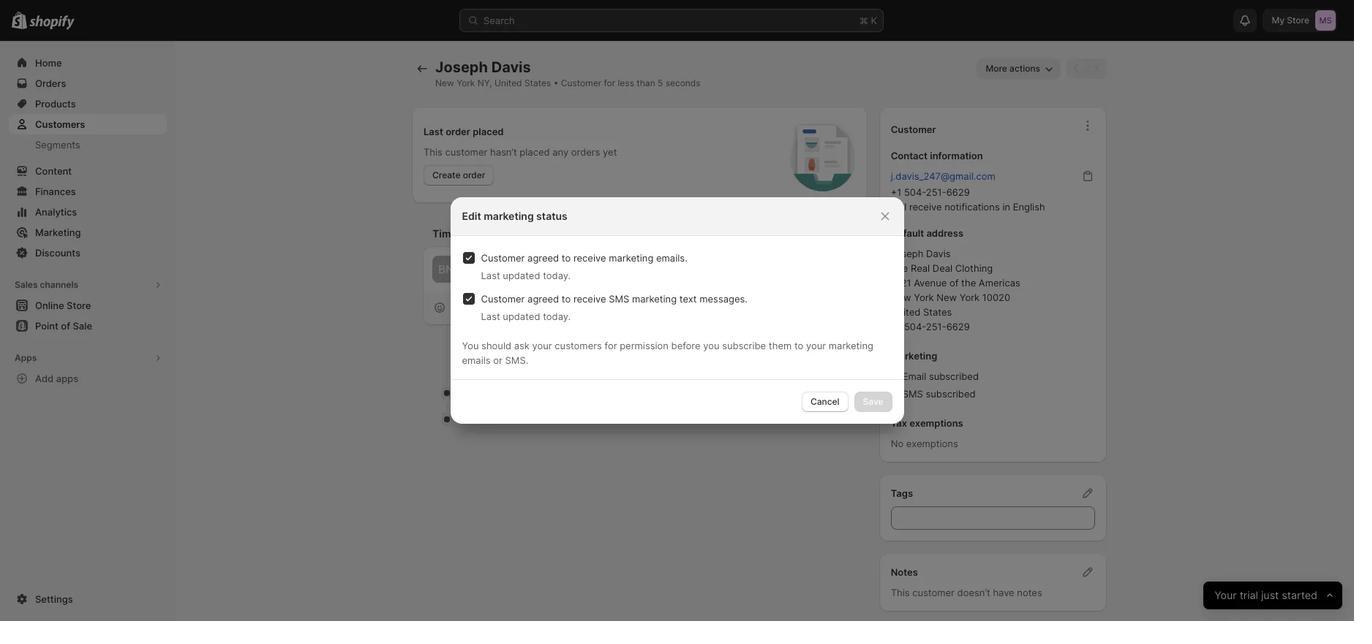 Task type: locate. For each thing, give the bounding box(es) containing it.
subscribed up sms subscribed
[[929, 371, 979, 383]]

0 vertical spatial exemptions
[[909, 418, 963, 429]]

joseph davis the real deal clothing 1221 avenue of the americas new york new york 10020 united states +1 504-251-6629
[[891, 248, 1020, 333]]

new left ny,
[[435, 78, 454, 89]]

create order button
[[424, 165, 494, 186]]

1 vertical spatial united
[[891, 306, 920, 318]]

english
[[1013, 201, 1045, 213]]

customer right •
[[561, 78, 601, 89]]

504- inside "+1 504-251-6629 will receive notifications in english"
[[904, 187, 926, 198]]

+1 up marketing
[[891, 321, 901, 333]]

for
[[604, 78, 615, 89], [605, 340, 617, 352]]

to down 'customer agreed to receive marketing emails.'
[[562, 293, 571, 305]]

2 504- from the top
[[904, 321, 926, 333]]

york down the avenue on the top of the page
[[914, 292, 934, 304]]

1 vertical spatial today.
[[543, 311, 571, 323]]

0 vertical spatial just now
[[818, 388, 856, 399]]

just
[[818, 388, 836, 399], [818, 414, 836, 425]]

1 now from the top
[[838, 388, 856, 399]]

customer for customer agreed to receive marketing emails.
[[481, 252, 525, 264]]

2 now from the top
[[838, 414, 856, 425]]

1 251- from the top
[[926, 187, 946, 198]]

customer down edit marketing status
[[481, 252, 525, 264]]

customer down last order placed on the left of page
[[445, 146, 487, 158]]

2 +1 from the top
[[891, 321, 901, 333]]

last
[[424, 126, 443, 138], [481, 270, 500, 282], [481, 311, 500, 323]]

1 vertical spatial states
[[923, 306, 952, 318]]

today.
[[543, 270, 571, 282], [543, 311, 571, 323]]

1 horizontal spatial davis
[[926, 248, 951, 260]]

today. for sms
[[543, 311, 571, 323]]

1 6629 from the top
[[946, 187, 970, 198]]

ny,
[[477, 78, 492, 89]]

last order placed
[[424, 126, 504, 138]]

1 updated from the top
[[503, 270, 540, 282]]

notes
[[891, 567, 918, 579]]

0 horizontal spatial united
[[495, 78, 522, 89]]

1 vertical spatial 251-
[[926, 321, 946, 333]]

marketing
[[484, 210, 534, 222], [609, 252, 653, 264], [632, 293, 677, 305], [829, 340, 873, 352]]

1 vertical spatial you
[[467, 414, 484, 426]]

5
[[658, 78, 663, 89]]

updated
[[503, 270, 540, 282], [503, 311, 540, 323]]

2 agreed from the top
[[527, 293, 559, 305]]

order right create
[[463, 170, 485, 181]]

0 vertical spatial just
[[818, 388, 836, 399]]

customer for doesn't
[[912, 587, 955, 599]]

orders
[[571, 146, 600, 158]]

0 vertical spatial customer
[[445, 146, 487, 158]]

1 horizontal spatial your
[[806, 340, 826, 352]]

email subscribed
[[902, 371, 979, 383]]

1 vertical spatial last
[[481, 270, 500, 282]]

1 just from the top
[[818, 388, 836, 399]]

0 vertical spatial 251-
[[926, 187, 946, 198]]

create
[[432, 170, 461, 181]]

united inside joseph davis new york ny, united states • customer for less than 5 seconds
[[495, 78, 522, 89]]

0 vertical spatial this
[[424, 146, 443, 158]]

1 vertical spatial agreed
[[527, 293, 559, 305]]

emails
[[462, 355, 491, 366]]

today
[[467, 363, 493, 374]]

today. down 'customer agreed to receive marketing emails.'
[[543, 270, 571, 282]]

0 vertical spatial states
[[524, 78, 551, 89]]

subscribed down email subscribed
[[926, 388, 976, 400]]

customer agreed to receive sms marketing text messages.
[[481, 293, 748, 305]]

joseph up the
[[891, 248, 923, 260]]

1 vertical spatial +1
[[891, 321, 901, 333]]

0 vertical spatial +1
[[891, 187, 901, 198]]

customers
[[555, 340, 602, 352]]

for left less
[[604, 78, 615, 89]]

2 251- from the top
[[926, 321, 946, 333]]

exemptions for tax exemptions
[[909, 418, 963, 429]]

0 vertical spatial placed
[[473, 126, 504, 138]]

251- up marketing
[[926, 321, 946, 333]]

new down "of"
[[936, 292, 957, 304]]

sms down leave a comment... text field at the top of page
[[609, 293, 629, 305]]

less
[[618, 78, 634, 89]]

this
[[524, 414, 540, 426]]

to for sms
[[562, 293, 571, 305]]

last up should at the bottom left
[[481, 311, 500, 323]]

davis up ny,
[[491, 59, 531, 76]]

1 your from the left
[[532, 340, 552, 352]]

0 vertical spatial sms
[[609, 293, 629, 305]]

customer up should at the bottom left
[[481, 293, 525, 305]]

receive up customer agreed to receive sms marketing text messages.
[[573, 252, 606, 264]]

1 horizontal spatial joseph
[[891, 248, 923, 260]]

order
[[446, 126, 470, 138], [463, 170, 485, 181]]

to down status
[[562, 252, 571, 264]]

1 504- from the top
[[904, 187, 926, 198]]

apps
[[15, 353, 37, 364]]

1 vertical spatial now
[[838, 414, 856, 425]]

1 horizontal spatial united
[[891, 306, 920, 318]]

new down 1221
[[891, 292, 911, 304]]

just now
[[818, 388, 856, 399], [818, 414, 856, 425]]

+1 inside joseph davis the real deal clothing 1221 avenue of the americas new york new york 10020 united states +1 504-251-6629
[[891, 321, 901, 333]]

1 vertical spatial exemptions
[[906, 438, 958, 450]]

j.davis_247@gmail.com button
[[882, 166, 1004, 187]]

order inside button
[[463, 170, 485, 181]]

0 horizontal spatial states
[[524, 78, 551, 89]]

marketing down leave a comment... text field at the top of page
[[632, 293, 677, 305]]

0 vertical spatial now
[[838, 388, 856, 399]]

this
[[424, 146, 443, 158], [891, 587, 910, 599]]

0 horizontal spatial davis
[[491, 59, 531, 76]]

1 vertical spatial updated
[[503, 311, 540, 323]]

1 horizontal spatial sms
[[902, 388, 923, 400]]

1 today. from the top
[[543, 270, 571, 282]]

discounts link
[[9, 243, 167, 263]]

receive down 'customer agreed to receive marketing emails.'
[[573, 293, 606, 305]]

0 horizontal spatial york
[[457, 78, 475, 89]]

email
[[902, 371, 926, 383]]

davis inside joseph davis new york ny, united states • customer for less than 5 seconds
[[491, 59, 531, 76]]

updated down edit marketing status
[[503, 270, 540, 282]]

sms inside edit marketing status dialog
[[609, 293, 629, 305]]

customers link
[[9, 114, 167, 135]]

1 last updated today. from the top
[[481, 270, 571, 282]]

0 vertical spatial agreed
[[527, 252, 559, 264]]

now
[[838, 388, 856, 399], [838, 414, 856, 425]]

edit
[[462, 210, 481, 222]]

marketing up 'cancel'
[[829, 340, 873, 352]]

+1 up will
[[891, 187, 901, 198]]

order up the create order
[[446, 126, 470, 138]]

to right the them
[[794, 340, 803, 352]]

1 vertical spatial for
[[605, 340, 617, 352]]

your right the them
[[806, 340, 826, 352]]

2 last updated today. from the top
[[481, 311, 571, 323]]

1 horizontal spatial new
[[891, 292, 911, 304]]

2 vertical spatial receive
[[573, 293, 606, 305]]

placed
[[473, 126, 504, 138], [520, 146, 550, 158]]

0 vertical spatial to
[[562, 252, 571, 264]]

1 +1 from the top
[[891, 187, 901, 198]]

0 vertical spatial for
[[604, 78, 615, 89]]

customer up the contact
[[891, 124, 936, 135]]

sms down email
[[902, 388, 923, 400]]

1 vertical spatial just
[[818, 414, 836, 425]]

2 just from the top
[[818, 414, 836, 425]]

1 vertical spatial customer
[[912, 587, 955, 599]]

today. up customers
[[543, 311, 571, 323]]

united down 1221
[[891, 306, 920, 318]]

6629 down "of"
[[946, 321, 970, 333]]

updated up ask on the bottom left
[[503, 311, 540, 323]]

0 vertical spatial updated
[[503, 270, 540, 282]]

timeline
[[432, 227, 475, 240]]

receive up "default address"
[[909, 201, 942, 213]]

subscribed
[[929, 371, 979, 383], [926, 388, 976, 400]]

joseph davis new york ny, united states • customer for less than 5 seconds
[[435, 59, 700, 89]]

this for this customer hasn't placed any orders yet
[[424, 146, 443, 158]]

2 vertical spatial to
[[794, 340, 803, 352]]

0 vertical spatial joseph
[[435, 59, 488, 76]]

you
[[703, 340, 719, 352]]

2 6629 from the top
[[946, 321, 970, 333]]

2 your from the left
[[806, 340, 826, 352]]

1 vertical spatial 6629
[[946, 321, 970, 333]]

1 just now from the top
[[818, 388, 856, 399]]

for right customers
[[605, 340, 617, 352]]

add
[[35, 373, 54, 385]]

americas
[[979, 277, 1020, 289]]

1 vertical spatial joseph
[[891, 248, 923, 260]]

this customer doesn't have notes
[[891, 587, 1042, 599]]

to
[[562, 252, 571, 264], [562, 293, 571, 305], [794, 340, 803, 352]]

2 today. from the top
[[543, 311, 571, 323]]

1 vertical spatial last updated today.
[[481, 311, 571, 323]]

add apps
[[35, 373, 78, 385]]

0 vertical spatial 504-
[[904, 187, 926, 198]]

1 horizontal spatial customer
[[912, 587, 955, 599]]

marketing
[[891, 350, 937, 362]]

2 updated from the top
[[503, 311, 540, 323]]

504- up marketing
[[904, 321, 926, 333]]

joseph inside joseph davis the real deal clothing 1221 avenue of the americas new york new york 10020 united states +1 504-251-6629
[[891, 248, 923, 260]]

receive
[[909, 201, 942, 213], [573, 252, 606, 264], [573, 293, 606, 305]]

sms.
[[505, 355, 528, 366]]

2 just now from the top
[[818, 414, 856, 425]]

united right ny,
[[495, 78, 522, 89]]

contact information
[[891, 150, 983, 162]]

+1 inside "+1 504-251-6629 will receive notifications in english"
[[891, 187, 901, 198]]

agreed up ask on the bottom left
[[527, 293, 559, 305]]

1 vertical spatial to
[[562, 293, 571, 305]]

2 horizontal spatial new
[[936, 292, 957, 304]]

0 vertical spatial davis
[[491, 59, 531, 76]]

1 horizontal spatial states
[[923, 306, 952, 318]]

1 vertical spatial this
[[891, 587, 910, 599]]

1 vertical spatial subscribed
[[926, 388, 976, 400]]

0 vertical spatial today.
[[543, 270, 571, 282]]

this down notes
[[891, 587, 910, 599]]

permission
[[620, 340, 669, 352]]

davis inside joseph davis the real deal clothing 1221 avenue of the americas new york new york 10020 united states +1 504-251-6629
[[926, 248, 951, 260]]

exemptions down 'tax exemptions'
[[906, 438, 958, 450]]

tax exemptions
[[891, 418, 963, 429]]

marketing right edit
[[484, 210, 534, 222]]

2 vertical spatial last
[[481, 311, 500, 323]]

seconds
[[665, 78, 700, 89]]

apps button
[[9, 348, 167, 369]]

0 vertical spatial united
[[495, 78, 522, 89]]

agreed down status
[[527, 252, 559, 264]]

0 vertical spatial order
[[446, 126, 470, 138]]

states left •
[[524, 78, 551, 89]]

any
[[552, 146, 568, 158]]

the
[[891, 263, 908, 274]]

Leave a comment... text field
[[468, 262, 847, 277]]

customer for customer
[[891, 124, 936, 135]]

1 vertical spatial 504-
[[904, 321, 926, 333]]

0 vertical spatial last updated today.
[[481, 270, 571, 282]]

edit marketing status
[[462, 210, 567, 222]]

1 agreed from the top
[[527, 252, 559, 264]]

last updated today. up ask on the bottom left
[[481, 311, 571, 323]]

0 vertical spatial 6629
[[946, 187, 970, 198]]

1 horizontal spatial this
[[891, 587, 910, 599]]

united inside joseph davis the real deal clothing 1221 avenue of the americas new york new york 10020 united states +1 504-251-6629
[[891, 306, 920, 318]]

joseph up ny,
[[435, 59, 488, 76]]

cancel button
[[802, 392, 848, 413]]

updated for customer agreed to receive marketing emails.
[[503, 270, 540, 282]]

you up the emails
[[462, 340, 479, 352]]

1 vertical spatial davis
[[926, 248, 951, 260]]

home link
[[9, 53, 167, 73]]

doesn't
[[957, 587, 990, 599]]

your right ask on the bottom left
[[532, 340, 552, 352]]

last for customer agreed to receive marketing emails.
[[481, 270, 500, 282]]

agreed for customer agreed to receive marketing emails.
[[527, 252, 559, 264]]

0 vertical spatial subscribed
[[929, 371, 979, 383]]

the
[[961, 277, 976, 289]]

today. for marketing
[[543, 270, 571, 282]]

joseph inside joseph davis new york ny, united states • customer for less than 5 seconds
[[435, 59, 488, 76]]

last up create
[[424, 126, 443, 138]]

marketing inside you should ask your customers for permission before you subscribe them to your marketing emails or sms.
[[829, 340, 873, 352]]

placed left any
[[520, 146, 550, 158]]

last updated today.
[[481, 270, 571, 282], [481, 311, 571, 323]]

placed up the hasn't
[[473, 126, 504, 138]]

customer inside joseph davis new york ny, united states • customer for less than 5 seconds
[[561, 78, 601, 89]]

agreed
[[527, 252, 559, 264], [527, 293, 559, 305]]

1 vertical spatial placed
[[520, 146, 550, 158]]

joseph
[[435, 59, 488, 76], [891, 248, 923, 260]]

251- down j.davis_247@gmail.com
[[926, 187, 946, 198]]

last right the 'avatar with initials b n' on the top
[[481, 270, 500, 282]]

york down the the
[[960, 292, 980, 304]]

sms
[[609, 293, 629, 305], [902, 388, 923, 400]]

251-
[[926, 187, 946, 198], [926, 321, 946, 333]]

sms subscribed
[[902, 388, 976, 400]]

0 horizontal spatial this
[[424, 146, 443, 158]]

add apps button
[[9, 369, 167, 389]]

information
[[930, 150, 983, 162]]

davis for joseph davis new york ny, united states • customer for less than 5 seconds
[[491, 59, 531, 76]]

last updated today. down edit marketing status
[[481, 270, 571, 282]]

0 vertical spatial you
[[462, 340, 479, 352]]

you created this customer.
[[467, 414, 587, 426]]

0 horizontal spatial customer
[[445, 146, 487, 158]]

0 horizontal spatial joseph
[[435, 59, 488, 76]]

you for you should ask your customers for permission before you subscribe them to your marketing emails or sms.
[[462, 340, 479, 352]]

states down the avenue on the top of the page
[[923, 306, 952, 318]]

1 vertical spatial just now
[[818, 414, 856, 425]]

0 horizontal spatial sms
[[609, 293, 629, 305]]

exemptions up no exemptions
[[909, 418, 963, 429]]

davis up deal
[[926, 248, 951, 260]]

order for last
[[446, 126, 470, 138]]

1 vertical spatial receive
[[573, 252, 606, 264]]

deal
[[933, 263, 953, 274]]

you inside you should ask your customers for permission before you subscribe them to your marketing emails or sms.
[[462, 340, 479, 352]]

this up create
[[424, 146, 443, 158]]

504- up will
[[904, 187, 926, 198]]

receive for emails.
[[573, 252, 606, 264]]

1 vertical spatial order
[[463, 170, 485, 181]]

504-
[[904, 187, 926, 198], [904, 321, 926, 333]]

york left ny,
[[457, 78, 475, 89]]

0 vertical spatial receive
[[909, 201, 942, 213]]

6629 up the notifications
[[946, 187, 970, 198]]

0 horizontal spatial new
[[435, 78, 454, 89]]

text
[[679, 293, 697, 305]]

customer
[[445, 146, 487, 158], [912, 587, 955, 599]]

customer down notes
[[912, 587, 955, 599]]

you left created at bottom left
[[467, 414, 484, 426]]

0 horizontal spatial your
[[532, 340, 552, 352]]



Task type: vqa. For each thing, say whether or not it's contained in the screenshot.
PRODUCTS
no



Task type: describe. For each thing, give the bounding box(es) containing it.
or
[[493, 355, 502, 366]]

default address
[[891, 227, 963, 239]]

states inside joseph davis new york ny, united states • customer for less than 5 seconds
[[524, 78, 551, 89]]

sales channels button
[[9, 275, 167, 296]]

states inside joseph davis the real deal clothing 1221 avenue of the americas new york new york 10020 united states +1 504-251-6629
[[923, 306, 952, 318]]

customers
[[35, 119, 85, 130]]

marketing left emails. on the top of page
[[609, 252, 653, 264]]

0 horizontal spatial placed
[[473, 126, 504, 138]]

ask
[[514, 340, 530, 352]]

customer agreed to receive marketing emails.
[[481, 252, 687, 264]]

notifications
[[945, 201, 1000, 213]]

to for marketing
[[562, 252, 571, 264]]

exemptions for no exemptions
[[906, 438, 958, 450]]

504- inside joseph davis the real deal clothing 1221 avenue of the americas new york new york 10020 united states +1 504-251-6629
[[904, 321, 926, 333]]

in
[[1002, 201, 1010, 213]]

them
[[769, 340, 792, 352]]

updated for customer agreed to receive sms marketing text messages.
[[503, 311, 540, 323]]

subscribed for email subscribed
[[929, 371, 979, 383]]

have
[[993, 587, 1014, 599]]

yet
[[603, 146, 617, 158]]

of
[[949, 277, 959, 289]]

address
[[926, 227, 963, 239]]

last updated today. for customer agreed to receive marketing emails.
[[481, 270, 571, 282]]

0 vertical spatial last
[[424, 126, 443, 138]]

1221
[[891, 277, 911, 289]]

k
[[871, 15, 877, 26]]

notes
[[1017, 587, 1042, 599]]

search
[[484, 15, 515, 26]]

sales
[[15, 279, 38, 290]]

create order
[[432, 170, 485, 181]]

emails.
[[656, 252, 687, 264]]

customer for hasn't
[[445, 146, 487, 158]]

1 horizontal spatial placed
[[520, 146, 550, 158]]

6629 inside "+1 504-251-6629 will receive notifications in english"
[[946, 187, 970, 198]]

settings link
[[9, 590, 167, 610]]

default
[[891, 227, 924, 239]]

settings
[[35, 594, 73, 606]]

customer.
[[543, 414, 587, 426]]

receive for marketing
[[573, 293, 606, 305]]

you should ask your customers for permission before you subscribe them to your marketing emails or sms.
[[462, 340, 873, 366]]

tax
[[891, 418, 907, 429]]

1 horizontal spatial york
[[914, 292, 934, 304]]

sales channels
[[15, 279, 78, 290]]

+1 504-251-6629 will receive notifications in english
[[891, 187, 1045, 213]]

no exemptions
[[891, 438, 958, 450]]

no
[[891, 438, 904, 450]]

segments
[[35, 139, 80, 151]]

⌘ k
[[860, 15, 877, 26]]

tags
[[891, 488, 913, 500]]

for inside joseph davis new york ny, united states • customer for less than 5 seconds
[[604, 78, 615, 89]]

10020
[[982, 292, 1010, 304]]

before
[[671, 340, 700, 352]]

251- inside "+1 504-251-6629 will receive notifications in english"
[[926, 187, 946, 198]]

6629 inside joseph davis the real deal clothing 1221 avenue of the americas new york new york 10020 united states +1 504-251-6629
[[946, 321, 970, 333]]

channels
[[40, 279, 78, 290]]

contact
[[891, 150, 928, 162]]

subscribe
[[722, 340, 766, 352]]

this for this customer doesn't have notes
[[891, 587, 910, 599]]

avatar with initials b n image
[[432, 256, 460, 283]]

hasn't
[[490, 146, 517, 158]]

will
[[891, 201, 907, 213]]

251- inside joseph davis the real deal clothing 1221 avenue of the americas new york new york 10020 united states +1 504-251-6629
[[926, 321, 946, 333]]

order for create
[[463, 170, 485, 181]]

•
[[553, 78, 558, 89]]

home
[[35, 57, 62, 69]]

apps
[[56, 373, 78, 385]]

than
[[637, 78, 655, 89]]

receive inside "+1 504-251-6629 will receive notifications in english"
[[909, 201, 942, 213]]

edit marketing status dialog
[[0, 198, 1354, 424]]

shopify image
[[29, 15, 75, 30]]

⌘
[[860, 15, 868, 26]]

cancel
[[810, 396, 839, 407]]

joseph for joseph davis the real deal clothing 1221 avenue of the americas new york new york 10020 united states +1 504-251-6629
[[891, 248, 923, 260]]

york inside joseph davis new york ny, united states • customer for less than 5 seconds
[[457, 78, 475, 89]]

avenue
[[914, 277, 947, 289]]

last updated today. for customer agreed to receive sms marketing text messages.
[[481, 311, 571, 323]]

joseph for joseph davis new york ny, united states • customer for less than 5 seconds
[[435, 59, 488, 76]]

messages.
[[699, 293, 748, 305]]

agreed for customer agreed to receive sms marketing text messages.
[[527, 293, 559, 305]]

should
[[481, 340, 511, 352]]

davis for joseph davis the real deal clothing 1221 avenue of the americas new york new york 10020 united states +1 504-251-6629
[[926, 248, 951, 260]]

this customer hasn't placed any orders yet
[[424, 146, 617, 158]]

1 vertical spatial sms
[[902, 388, 923, 400]]

for inside you should ask your customers for permission before you subscribe them to your marketing emails or sms.
[[605, 340, 617, 352]]

you for you created this customer.
[[467, 414, 484, 426]]

segments link
[[9, 135, 167, 155]]

customer for customer agreed to receive sms marketing text messages.
[[481, 293, 525, 305]]

clothing
[[955, 263, 993, 274]]

2 horizontal spatial york
[[960, 292, 980, 304]]

j.davis_247@gmail.com
[[891, 170, 995, 182]]

discounts
[[35, 247, 80, 259]]

to inside you should ask your customers for permission before you subscribe them to your marketing emails or sms.
[[794, 340, 803, 352]]

created
[[487, 414, 521, 426]]

subscribed for sms subscribed
[[926, 388, 976, 400]]

last for customer agreed to receive sms marketing text messages.
[[481, 311, 500, 323]]

new inside joseph davis new york ny, united states • customer for less than 5 seconds
[[435, 78, 454, 89]]

real
[[911, 263, 930, 274]]

status
[[536, 210, 567, 222]]



